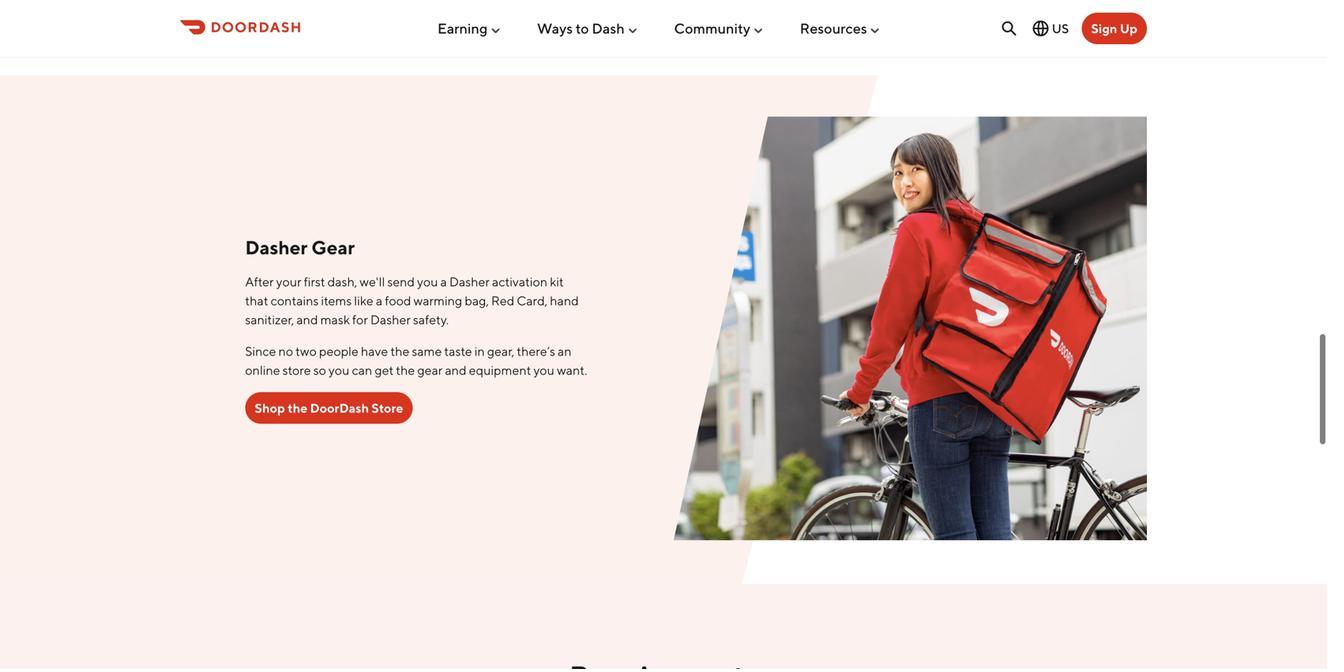 Task type: locate. For each thing, give the bounding box(es) containing it.
a up warming
[[441, 274, 447, 289]]

mask
[[321, 312, 350, 327]]

and
[[297, 312, 318, 327], [445, 363, 467, 378]]

you down there's
[[534, 363, 555, 378]]

gear,
[[487, 344, 515, 359]]

2 vertical spatial dasher
[[371, 312, 411, 327]]

can
[[352, 363, 373, 378]]

two
[[296, 344, 317, 359]]

send
[[388, 274, 415, 289]]

1 horizontal spatial you
[[417, 274, 438, 289]]

1 vertical spatial and
[[445, 363, 467, 378]]

dasher gear
[[245, 236, 355, 259]]

so
[[314, 363, 326, 378]]

shop the doordash store link
[[245, 393, 413, 424]]

2 horizontal spatial you
[[534, 363, 555, 378]]

the right get at the bottom of the page
[[396, 363, 415, 378]]

0 horizontal spatial you
[[329, 363, 350, 378]]

1 vertical spatial dasher
[[450, 274, 490, 289]]

card,
[[517, 293, 548, 308]]

since no two people have the same taste in gear, there's an online store so you can get the gear and equipment you want.
[[245, 344, 588, 378]]

the up get at the bottom of the page
[[391, 344, 410, 359]]

hand
[[550, 293, 579, 308]]

that
[[245, 293, 268, 308]]

sign up button
[[1082, 13, 1148, 44]]

kit
[[550, 274, 564, 289]]

a right like
[[376, 293, 383, 308]]

you down people
[[329, 363, 350, 378]]

have
[[361, 344, 388, 359]]

community link
[[675, 14, 765, 43]]

ways to dash
[[537, 20, 625, 37]]

safety.
[[413, 312, 449, 327]]

same
[[412, 344, 442, 359]]

store
[[283, 363, 311, 378]]

doordash
[[310, 401, 369, 416]]

you up warming
[[417, 274, 438, 289]]

resources link
[[800, 14, 882, 43]]

and down taste
[[445, 363, 467, 378]]

community
[[675, 20, 751, 37]]

gear
[[312, 236, 355, 259]]

an
[[558, 344, 572, 359]]

and inside after your first dash, we'll send you a dasher activation kit that contains items like a food warming bag, red card, hand sanitizer, and mask for dasher safety.
[[297, 312, 318, 327]]

dasher up the "bag,"
[[450, 274, 490, 289]]

shop the doordash store
[[255, 401, 404, 416]]

sign up
[[1092, 21, 1138, 36]]

for
[[352, 312, 368, 327]]

the right shop
[[288, 401, 308, 416]]

red
[[492, 293, 515, 308]]

dasher down food
[[371, 312, 411, 327]]

0 vertical spatial and
[[297, 312, 318, 327]]

dasher
[[245, 236, 308, 259], [450, 274, 490, 289], [371, 312, 411, 327]]

warming
[[414, 293, 463, 308]]

2 horizontal spatial dasher
[[450, 274, 490, 289]]

dasher up your at left top
[[245, 236, 308, 259]]

equipment
[[469, 363, 532, 378]]

1 vertical spatial a
[[376, 293, 383, 308]]

1 horizontal spatial and
[[445, 363, 467, 378]]

the
[[391, 344, 410, 359], [396, 363, 415, 378], [288, 401, 308, 416]]

you
[[417, 274, 438, 289], [329, 363, 350, 378], [534, 363, 555, 378]]

a
[[441, 274, 447, 289], [376, 293, 383, 308]]

bag,
[[465, 293, 489, 308]]

ways
[[537, 20, 573, 37]]

2 vertical spatial the
[[288, 401, 308, 416]]

shop
[[255, 401, 285, 416]]

0 vertical spatial dasher
[[245, 236, 308, 259]]

0 horizontal spatial a
[[376, 293, 383, 308]]

after your first dash, we'll send you a dasher activation kit that contains items like a food warming bag, red card, hand sanitizer, and mask for dasher safety.
[[245, 274, 579, 327]]

get
[[375, 363, 394, 378]]

and down 'contains'
[[297, 312, 318, 327]]

0 vertical spatial a
[[441, 274, 447, 289]]

0 horizontal spatial and
[[297, 312, 318, 327]]

earning
[[438, 20, 488, 37]]



Task type: describe. For each thing, give the bounding box(es) containing it.
you inside after your first dash, we'll send you a dasher activation kit that contains items like a food warming bag, red card, hand sanitizer, and mask for dasher safety.
[[417, 274, 438, 289]]

want.
[[557, 363, 588, 378]]

people
[[319, 344, 359, 359]]

dash
[[592, 20, 625, 37]]

and inside since no two people have the same taste in gear, there's an online store so you can get the gear and equipment you want.
[[445, 363, 467, 378]]

items
[[321, 293, 352, 308]]

online
[[245, 363, 280, 378]]

twocolumnfeature japan9 dx image
[[673, 117, 1148, 541]]

there's
[[517, 344, 556, 359]]

1 horizontal spatial dasher
[[371, 312, 411, 327]]

resources
[[800, 20, 868, 37]]

to
[[576, 20, 589, 37]]

earning link
[[438, 14, 502, 43]]

activation
[[492, 274, 548, 289]]

0 vertical spatial the
[[391, 344, 410, 359]]

in
[[475, 344, 485, 359]]

after
[[245, 274, 274, 289]]

your
[[276, 274, 302, 289]]

1 vertical spatial the
[[396, 363, 415, 378]]

first
[[304, 274, 325, 289]]

ways to dash link
[[537, 14, 639, 43]]

taste
[[445, 344, 472, 359]]

dash,
[[328, 274, 357, 289]]

since
[[245, 344, 276, 359]]

food
[[385, 293, 411, 308]]

store
[[372, 401, 404, 416]]

like
[[354, 293, 374, 308]]

sanitizer,
[[245, 312, 294, 327]]

up
[[1121, 21, 1138, 36]]

1 horizontal spatial a
[[441, 274, 447, 289]]

globe line image
[[1032, 19, 1051, 38]]

contains
[[271, 293, 319, 308]]

we'll
[[360, 274, 385, 289]]

0 horizontal spatial dasher
[[245, 236, 308, 259]]

no
[[279, 344, 293, 359]]

sign
[[1092, 21, 1118, 36]]

gear
[[418, 363, 443, 378]]

us
[[1053, 21, 1070, 36]]



Task type: vqa. For each thing, say whether or not it's contained in the screenshot.
start to the left
no



